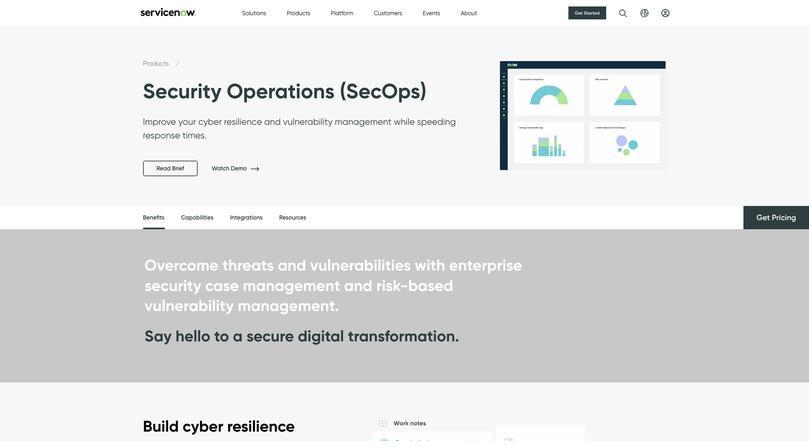 Task type: locate. For each thing, give the bounding box(es) containing it.
0 vertical spatial products
[[287, 10, 311, 16]]

0 vertical spatial and
[[264, 116, 281, 127]]

0 horizontal spatial get
[[576, 10, 583, 16]]

2 automate and manage security & vulnerability challenges image from the left
[[493, 25, 673, 206]]

get
[[576, 10, 583, 16], [757, 213, 771, 222]]

get left pricing
[[757, 213, 771, 222]]

events
[[423, 10, 441, 16]]

1 horizontal spatial vulnerability
[[283, 116, 333, 127]]

resilience
[[224, 116, 262, 127], [227, 416, 295, 436]]

to
[[214, 326, 229, 346]]

get left started
[[576, 10, 583, 16]]

watch demo link
[[212, 165, 269, 172]]

watch demo
[[212, 165, 249, 172]]

1 vertical spatial vulnerability
[[145, 296, 234, 315]]

about
[[461, 10, 478, 16]]

resources
[[280, 214, 307, 221]]

0 horizontal spatial products
[[143, 59, 171, 67]]

build
[[143, 416, 179, 436]]

products
[[287, 10, 311, 16], [143, 59, 171, 67]]

solutions
[[242, 10, 267, 16]]

1 vertical spatial get
[[757, 213, 771, 222]]

products link
[[143, 59, 171, 67]]

0 horizontal spatial vulnerability
[[145, 296, 234, 315]]

operations
[[227, 78, 335, 104]]

overcome threats and vulnerabilities with enterprise security case management and risk-based vulnerability management.
[[145, 256, 523, 315]]

integrations
[[230, 214, 263, 221]]

capabilities link
[[181, 206, 214, 230]]

1 automate and manage security & vulnerability challenges image from the left
[[0, 25, 810, 206]]

customers
[[374, 10, 403, 16]]

management inside overcome threats and vulnerabilities with enterprise security case management and risk-based vulnerability management.
[[243, 276, 341, 295]]

and
[[264, 116, 281, 127], [278, 256, 307, 275], [344, 276, 373, 295]]

go to servicenow account image
[[662, 9, 670, 17]]

products for the products dropdown button
[[287, 10, 311, 16]]

management
[[335, 116, 392, 127], [243, 276, 341, 295]]

2 vertical spatial and
[[344, 276, 373, 295]]

cyber
[[199, 116, 222, 127], [183, 416, 224, 436]]

capabilities
[[181, 214, 214, 221]]

1 vertical spatial products
[[143, 59, 171, 67]]

enterprise
[[450, 256, 523, 275]]

pricing
[[773, 213, 797, 222]]

management inside improve your cyber resilience and vulnerability management while speeding response times.
[[335, 116, 392, 127]]

0 vertical spatial vulnerability
[[283, 116, 333, 127]]

1 vertical spatial management
[[243, 276, 341, 295]]

automate and manage security & vulnerability challenges image containing security operations (secops)
[[0, 25, 810, 206]]

1 vertical spatial and
[[278, 256, 307, 275]]

1 horizontal spatial products
[[287, 10, 311, 16]]

hello
[[176, 326, 211, 346]]

0 vertical spatial management
[[335, 116, 392, 127]]

0 vertical spatial cyber
[[199, 116, 222, 127]]

transformation.
[[348, 326, 460, 346]]

vulnerabilities
[[310, 256, 411, 275]]

0 vertical spatial resilience
[[224, 116, 262, 127]]

threats
[[223, 256, 274, 275]]

1 horizontal spatial get
[[757, 213, 771, 222]]

1 vertical spatial cyber
[[183, 416, 224, 436]]

get started link
[[569, 6, 607, 19]]

(secops)
[[340, 78, 427, 104]]

get started
[[576, 10, 600, 16]]

resilience inside improve your cyber resilience and vulnerability management while speeding response times.
[[224, 116, 262, 127]]

improve response times with security orchestration image
[[373, 408, 613, 441]]

automate and manage security & vulnerability challenges image
[[0, 25, 810, 206], [493, 25, 673, 206]]

benefits link
[[143, 206, 165, 231]]

vulnerability
[[283, 116, 333, 127], [145, 296, 234, 315]]

say hello to a secure digital transformation.
[[145, 326, 460, 346]]

0 vertical spatial get
[[576, 10, 583, 16]]

security
[[145, 276, 201, 295]]

management.
[[238, 296, 340, 315]]

read brief
[[157, 165, 184, 172]]



Task type: vqa. For each thing, say whether or not it's contained in the screenshot.
risk
no



Task type: describe. For each thing, give the bounding box(es) containing it.
improve your cyber resilience and vulnerability management while speeding response times.
[[143, 116, 456, 141]]

about button
[[461, 9, 478, 17]]

while
[[394, 116, 415, 127]]

say
[[145, 326, 172, 346]]

digital
[[298, 326, 344, 346]]

overcome
[[145, 256, 219, 275]]

risk-
[[377, 276, 409, 295]]

read
[[157, 165, 171, 172]]

with
[[415, 256, 446, 275]]

vulnerability inside overcome threats and vulnerabilities with enterprise security case management and risk-based vulnerability management.
[[145, 296, 234, 315]]

read brief link
[[143, 161, 198, 176]]

times.
[[183, 130, 207, 141]]

get for get started
[[576, 10, 583, 16]]

secure
[[247, 326, 294, 346]]

events button
[[423, 9, 441, 17]]

security operations (secops)
[[143, 78, 427, 104]]

1 vertical spatial resilience
[[227, 416, 295, 436]]

build cyber resilience
[[143, 416, 295, 436]]

brief
[[172, 165, 184, 172]]

based
[[409, 276, 454, 295]]

get pricing
[[757, 213, 797, 222]]

benefits
[[143, 214, 165, 221]]

a
[[233, 326, 243, 346]]

cyber inside improve your cyber resilience and vulnerability management while speeding response times.
[[199, 116, 222, 127]]

servicenow image
[[140, 8, 196, 16]]

integrations link
[[230, 206, 263, 230]]

watch
[[212, 165, 230, 172]]

products for products link
[[143, 59, 171, 67]]

get pricing link
[[744, 206, 810, 229]]

and inside improve your cyber resilience and vulnerability management while speeding response times.
[[264, 116, 281, 127]]

platform
[[331, 10, 354, 16]]

solutions button
[[242, 9, 267, 17]]

security
[[143, 78, 222, 104]]

response
[[143, 130, 180, 141]]

started
[[585, 10, 600, 16]]

get for get pricing
[[757, 213, 771, 222]]

your
[[178, 116, 196, 127]]

products button
[[287, 9, 311, 17]]

improve
[[143, 116, 176, 127]]

platform button
[[331, 9, 354, 17]]

customers button
[[374, 9, 403, 17]]

demo
[[231, 165, 247, 172]]

vulnerability inside improve your cyber resilience and vulnerability management while speeding response times.
[[283, 116, 333, 127]]

case
[[205, 276, 239, 295]]

resources link
[[280, 206, 307, 230]]

speeding
[[418, 116, 456, 127]]



